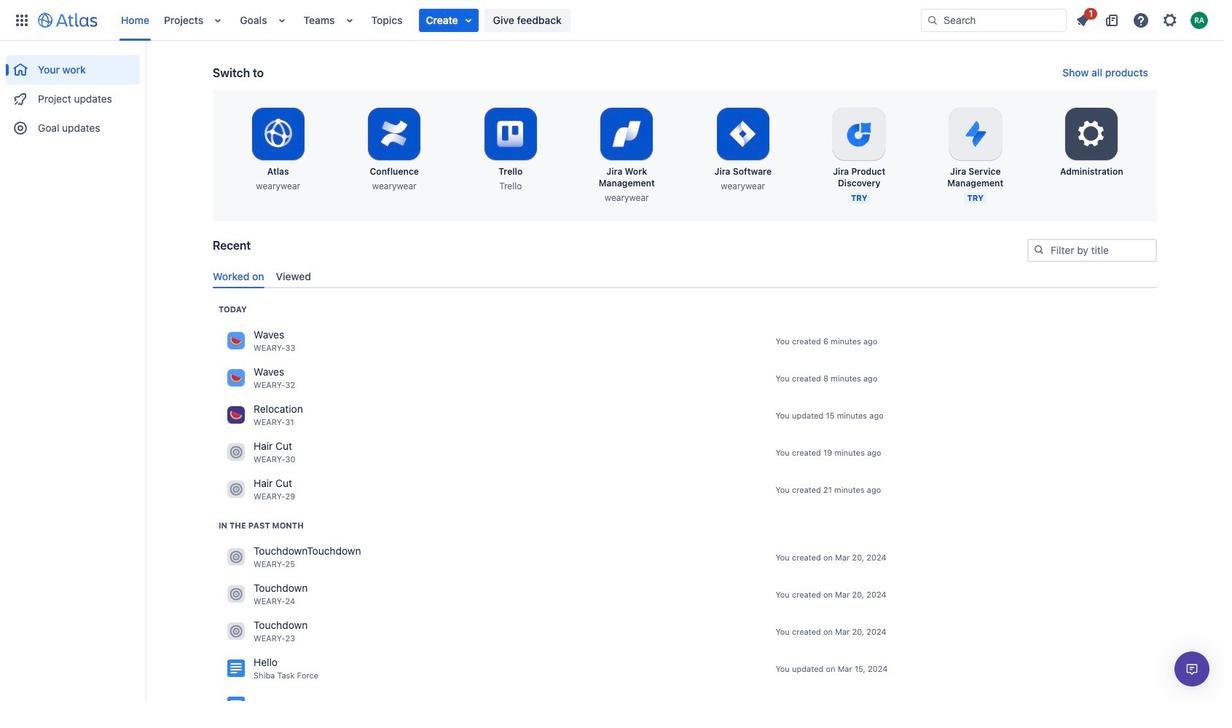 Task type: locate. For each thing, give the bounding box(es) containing it.
group
[[6, 41, 140, 147]]

1 heading from the top
[[219, 304, 247, 315]]

search image
[[927, 14, 939, 26]]

list
[[114, 0, 921, 40], [1070, 5, 1216, 32]]

settings image
[[1162, 11, 1179, 29], [1074, 117, 1109, 152]]

tab list
[[207, 264, 1163, 288]]

5 townsquare image from the top
[[227, 549, 245, 567]]

0 horizontal spatial list
[[114, 0, 921, 40]]

settings image inside list
[[1162, 11, 1179, 29]]

list item inside list
[[419, 8, 479, 32]]

1 townsquare image from the top
[[227, 333, 245, 350]]

1 vertical spatial settings image
[[1074, 117, 1109, 152]]

heading
[[219, 304, 247, 315], [219, 520, 304, 532]]

1 vertical spatial confluence image
[[227, 698, 245, 702]]

1 horizontal spatial list
[[1070, 5, 1216, 32]]

0 horizontal spatial list item
[[419, 8, 479, 32]]

open intercom messenger image
[[1184, 661, 1201, 679]]

0 vertical spatial confluence image
[[227, 661, 245, 678]]

list item
[[1070, 5, 1098, 32], [419, 8, 479, 32]]

1 horizontal spatial settings image
[[1162, 11, 1179, 29]]

help image
[[1133, 11, 1150, 29]]

0 vertical spatial heading
[[219, 304, 247, 315]]

0 horizontal spatial settings image
[[1074, 117, 1109, 152]]

townsquare image
[[227, 333, 245, 350], [227, 407, 245, 424], [227, 444, 245, 462], [227, 481, 245, 499], [227, 549, 245, 567], [227, 586, 245, 604], [227, 623, 245, 641]]

1 vertical spatial heading
[[219, 520, 304, 532]]

3 townsquare image from the top
[[227, 444, 245, 462]]

switch to... image
[[13, 11, 31, 29]]

None search field
[[921, 8, 1067, 32]]

0 vertical spatial settings image
[[1162, 11, 1179, 29]]

6 townsquare image from the top
[[227, 586, 245, 604]]

Search field
[[921, 8, 1067, 32]]

banner
[[0, 0, 1224, 41]]

top element
[[9, 0, 921, 40]]

confluence image
[[227, 661, 245, 678], [227, 698, 245, 702]]



Task type: describe. For each thing, give the bounding box(es) containing it.
account image
[[1191, 11, 1208, 29]]

townsquare image
[[227, 370, 245, 387]]

2 confluence image from the top
[[227, 698, 245, 702]]

notifications image
[[1074, 11, 1092, 29]]

search image
[[1033, 244, 1045, 256]]

Filter by title field
[[1029, 241, 1156, 261]]

2 townsquare image from the top
[[227, 407, 245, 424]]

4 townsquare image from the top
[[227, 481, 245, 499]]

1 horizontal spatial list item
[[1070, 5, 1098, 32]]

7 townsquare image from the top
[[227, 623, 245, 641]]

1 confluence image from the top
[[227, 661, 245, 678]]

2 heading from the top
[[219, 520, 304, 532]]



Task type: vqa. For each thing, say whether or not it's contained in the screenshot.
Cross-flow Recommendation Banner element
no



